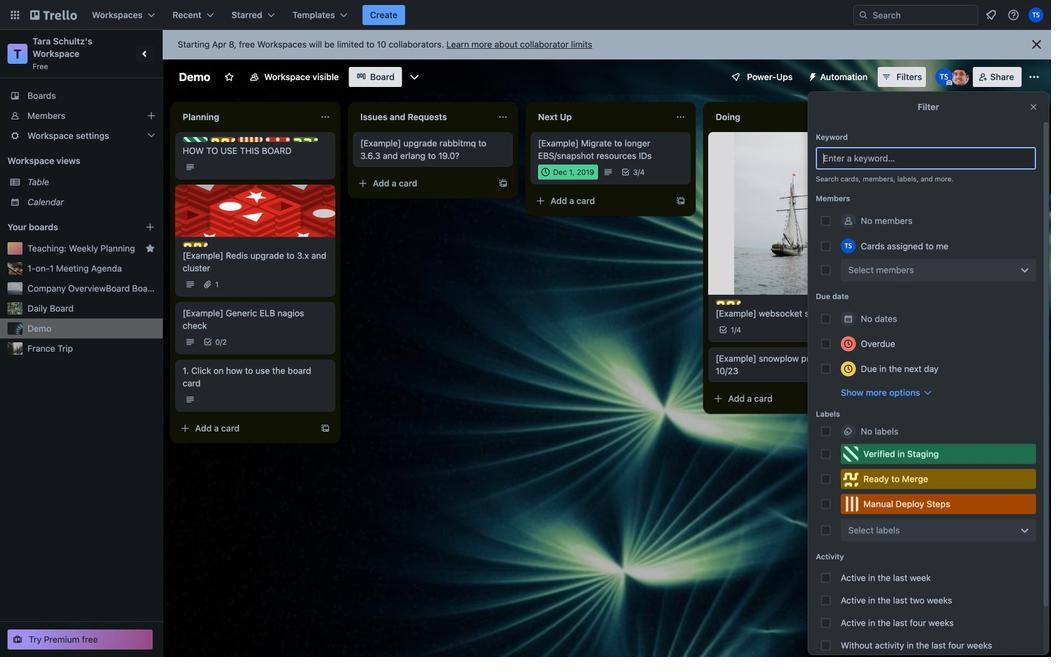 Task type: locate. For each thing, give the bounding box(es) containing it.
james peterson (jamespeterson93) image
[[849, 322, 864, 337]]

color: yellow, title: "ready to merge" element
[[210, 137, 235, 142], [183, 242, 208, 247], [716, 300, 741, 305], [841, 469, 1037, 489]]

primary element
[[0, 0, 1052, 30]]

0 vertical spatial color: orange, title: "manual deploy steps" element
[[238, 137, 263, 142]]

customize views image
[[409, 71, 421, 83]]

None text field
[[353, 107, 493, 127], [531, 107, 671, 127], [709, 107, 849, 127], [353, 107, 493, 127], [531, 107, 671, 127], [709, 107, 849, 127]]

color: orange, title: "manual deploy steps" element
[[238, 137, 263, 142], [841, 494, 1037, 514]]

starred icon image
[[145, 244, 155, 254]]

None text field
[[175, 107, 316, 127]]

sm image
[[803, 67, 821, 85]]

search image
[[859, 10, 869, 20]]

None checkbox
[[538, 165, 598, 180]]

color: green, title: "verified in staging" element
[[183, 137, 208, 142], [841, 444, 1037, 464]]

0 vertical spatial color: green, title: "verified in staging" element
[[183, 137, 208, 142]]

tara schultz (taraschultz7) image
[[936, 68, 953, 86]]

0 vertical spatial tara schultz (taraschultz7) image
[[1029, 8, 1044, 23]]

1 vertical spatial color: orange, title: "manual deploy steps" element
[[841, 494, 1037, 514]]

create from template… image
[[498, 178, 508, 188], [676, 196, 686, 206], [854, 394, 864, 404], [321, 424, 331, 434]]

1 vertical spatial tara schultz (taraschultz7) image
[[841, 239, 856, 254]]

1 horizontal spatial color: green, title: "verified in staging" element
[[841, 444, 1037, 464]]

Enter a keyword… text field
[[816, 147, 1037, 170]]

tara schultz (taraschultz7) image
[[1029, 8, 1044, 23], [841, 239, 856, 254]]



Task type: vqa. For each thing, say whether or not it's contained in the screenshot.
"starred icon"
yes



Task type: describe. For each thing, give the bounding box(es) containing it.
show menu image
[[1029, 71, 1041, 83]]

add board image
[[145, 222, 155, 232]]

star or unstar board image
[[224, 72, 234, 82]]

back to home image
[[30, 5, 77, 25]]

your boards with 6 items element
[[8, 220, 126, 235]]

james peterson (jamespeterson93) image
[[952, 68, 970, 86]]

Board name text field
[[173, 67, 217, 87]]

1 horizontal spatial color: orange, title: "manual deploy steps" element
[[841, 494, 1037, 514]]

open information menu image
[[1008, 9, 1020, 21]]

0 horizontal spatial color: orange, title: "manual deploy steps" element
[[238, 137, 263, 142]]

0 notifications image
[[984, 8, 999, 23]]

close popover image
[[1029, 102, 1039, 112]]

0 horizontal spatial tara schultz (taraschultz7) image
[[841, 239, 856, 254]]

1 vertical spatial color: green, title: "verified in staging" element
[[841, 444, 1037, 464]]

color: red, title: "unshippable!" element
[[265, 137, 290, 142]]

1 horizontal spatial tara schultz (taraschultz7) image
[[1029, 8, 1044, 23]]

workspace navigation collapse icon image
[[136, 45, 154, 63]]

0 horizontal spatial color: green, title: "verified in staging" element
[[183, 137, 208, 142]]

color: lime, title: "secrets" element
[[293, 137, 318, 142]]

Search field
[[854, 5, 979, 25]]

this member is an admin of this board. image
[[947, 80, 953, 86]]



